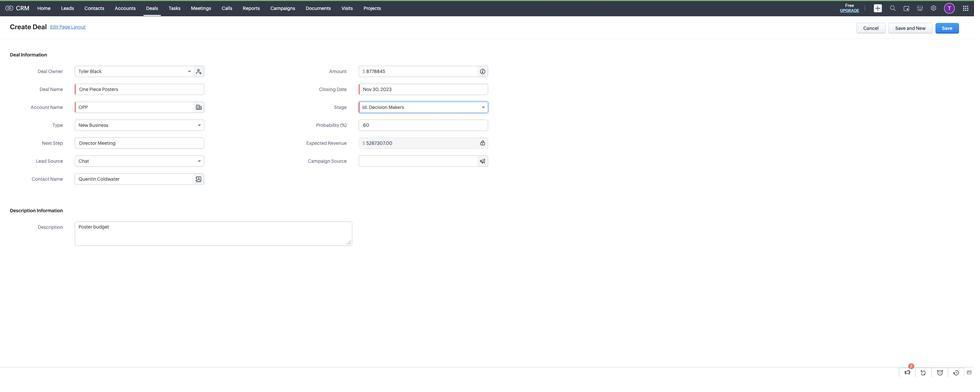 Task type: describe. For each thing, give the bounding box(es) containing it.
information for description information
[[37, 208, 63, 213]]

2
[[911, 364, 913, 368]]

edit page layout link
[[50, 24, 86, 29]]

deal left edit
[[33, 23, 47, 31]]

step
[[53, 141, 63, 146]]

campaign
[[308, 158, 331, 164]]

documents
[[306, 5, 331, 11]]

save for save and new
[[896, 26, 906, 31]]

makers
[[389, 105, 404, 110]]

description for description
[[38, 225, 63, 230]]

save and new button
[[889, 23, 933, 34]]

calls link
[[217, 0, 238, 16]]

business
[[89, 123, 108, 128]]

date
[[337, 87, 347, 92]]

lead source
[[36, 158, 63, 164]]

contact name
[[32, 176, 63, 182]]

deal for deal information
[[10, 52, 20, 57]]

revenue
[[328, 141, 347, 146]]

contact
[[32, 176, 49, 182]]

information for deal information
[[21, 52, 47, 57]]

save and new
[[896, 26, 926, 31]]

deal owner
[[38, 69, 63, 74]]

expected revenue
[[306, 141, 347, 146]]

deals
[[146, 5, 158, 11]]

profile image
[[944, 3, 955, 13]]

layout
[[71, 24, 86, 29]]

projects
[[364, 5, 381, 11]]

contacts
[[85, 5, 104, 11]]

create deal edit page layout
[[10, 23, 86, 31]]

create
[[10, 23, 31, 31]]

probability
[[316, 123, 339, 128]]

Chat field
[[75, 155, 204, 167]]

leads
[[61, 5, 74, 11]]

source for campaign source
[[331, 158, 347, 164]]

crm link
[[5, 5, 29, 12]]

create menu image
[[874, 4, 882, 12]]

description for description information
[[10, 208, 36, 213]]

probability (%)
[[316, 123, 347, 128]]

save for save
[[942, 26, 953, 31]]

meetings
[[191, 5, 211, 11]]

lead
[[36, 158, 47, 164]]

expected
[[306, 141, 327, 146]]

contacts link
[[79, 0, 110, 16]]

New Business field
[[75, 120, 204, 131]]

(%)
[[340, 123, 347, 128]]

new inside "button"
[[916, 26, 926, 31]]

new inside field
[[79, 123, 88, 128]]

deal for deal name
[[40, 87, 49, 92]]

amount
[[329, 69, 347, 74]]

accounts
[[115, 5, 136, 11]]

black
[[90, 69, 102, 74]]

new business
[[79, 123, 108, 128]]

home
[[37, 5, 51, 11]]

projects link
[[358, 0, 386, 16]]

stage
[[334, 105, 347, 110]]

name for deal name
[[50, 87, 63, 92]]

Id. Decision Makers field
[[359, 102, 488, 113]]



Task type: locate. For each thing, give the bounding box(es) containing it.
name
[[50, 87, 63, 92], [50, 105, 63, 110], [50, 176, 63, 182]]

name right contact
[[50, 176, 63, 182]]

1 horizontal spatial new
[[916, 26, 926, 31]]

next
[[42, 141, 52, 146]]

documents link
[[301, 0, 336, 16]]

save down profile element
[[942, 26, 953, 31]]

calendar image
[[904, 5, 910, 11]]

id. decision makers
[[362, 105, 404, 110]]

home link
[[32, 0, 56, 16]]

campaigns link
[[265, 0, 301, 16]]

name down owner
[[50, 87, 63, 92]]

name for contact name
[[50, 176, 63, 182]]

1 vertical spatial $
[[362, 141, 365, 146]]

create menu element
[[870, 0, 886, 16]]

1 horizontal spatial save
[[942, 26, 953, 31]]

leads link
[[56, 0, 79, 16]]

1 horizontal spatial description
[[38, 225, 63, 230]]

free
[[846, 3, 854, 8]]

closing date
[[319, 87, 347, 92]]

page
[[59, 24, 70, 29]]

0 horizontal spatial new
[[79, 123, 88, 128]]

visits link
[[336, 0, 358, 16]]

cancel button
[[857, 23, 886, 34]]

next step
[[42, 141, 63, 146]]

tasks
[[169, 5, 180, 11]]

2 vertical spatial name
[[50, 176, 63, 182]]

free upgrade
[[840, 3, 859, 13]]

None text field
[[75, 84, 204, 95], [75, 102, 204, 113], [366, 138, 488, 148], [359, 156, 488, 166], [75, 174, 204, 184], [75, 222, 352, 245], [75, 84, 204, 95], [75, 102, 204, 113], [366, 138, 488, 148], [359, 156, 488, 166], [75, 174, 204, 184], [75, 222, 352, 245]]

$ right revenue
[[362, 141, 365, 146]]

3 name from the top
[[50, 176, 63, 182]]

name right account
[[50, 105, 63, 110]]

2 $ from the top
[[362, 141, 365, 146]]

1 $ from the top
[[362, 69, 365, 74]]

0 horizontal spatial description
[[10, 208, 36, 213]]

crm
[[16, 5, 29, 12]]

$ for amount
[[362, 69, 365, 74]]

deal for deal owner
[[38, 69, 47, 74]]

2 name from the top
[[50, 105, 63, 110]]

account
[[31, 105, 49, 110]]

tasks link
[[163, 0, 186, 16]]

accounts link
[[110, 0, 141, 16]]

information down contact name
[[37, 208, 63, 213]]

$ for expected revenue
[[362, 141, 365, 146]]

$
[[362, 69, 365, 74], [362, 141, 365, 146]]

source
[[48, 158, 63, 164], [331, 158, 347, 164]]

description information
[[10, 208, 63, 213]]

search image
[[890, 5, 896, 11]]

deal information
[[10, 52, 47, 57]]

save inside "button"
[[896, 26, 906, 31]]

1 name from the top
[[50, 87, 63, 92]]

save inside 'button'
[[942, 26, 953, 31]]

1 save from the left
[[896, 26, 906, 31]]

information up deal owner at left
[[21, 52, 47, 57]]

account name
[[31, 105, 63, 110]]

profile element
[[940, 0, 959, 16]]

decision
[[369, 105, 388, 110]]

calls
[[222, 5, 232, 11]]

MMM D, YYYY text field
[[359, 84, 488, 95]]

0 horizontal spatial source
[[48, 158, 63, 164]]

upgrade
[[840, 8, 859, 13]]

0 horizontal spatial save
[[896, 26, 906, 31]]

None field
[[75, 102, 204, 113], [359, 156, 488, 166], [75, 174, 204, 184], [75, 102, 204, 113], [359, 156, 488, 166], [75, 174, 204, 184]]

1 vertical spatial description
[[38, 225, 63, 230]]

deal name
[[40, 87, 63, 92]]

$ right amount
[[362, 69, 365, 74]]

edit
[[50, 24, 58, 29]]

1 vertical spatial name
[[50, 105, 63, 110]]

0 vertical spatial name
[[50, 87, 63, 92]]

and
[[907, 26, 915, 31]]

tyler black
[[79, 69, 102, 74]]

closing
[[319, 87, 336, 92]]

visits
[[342, 5, 353, 11]]

0 vertical spatial $
[[362, 69, 365, 74]]

campaigns
[[271, 5, 295, 11]]

description
[[10, 208, 36, 213], [38, 225, 63, 230]]

id.
[[362, 105, 368, 110]]

2 source from the left
[[331, 158, 347, 164]]

name for account name
[[50, 105, 63, 110]]

source for lead source
[[48, 158, 63, 164]]

deals link
[[141, 0, 163, 16]]

save button
[[936, 23, 959, 34]]

deal down create
[[10, 52, 20, 57]]

Tyler Black field
[[75, 66, 194, 77]]

1 vertical spatial new
[[79, 123, 88, 128]]

meetings link
[[186, 0, 217, 16]]

chat
[[79, 158, 89, 164]]

1 vertical spatial information
[[37, 208, 63, 213]]

save
[[896, 26, 906, 31], [942, 26, 953, 31]]

deal left owner
[[38, 69, 47, 74]]

0 vertical spatial description
[[10, 208, 36, 213]]

type
[[53, 123, 63, 128]]

deal
[[33, 23, 47, 31], [10, 52, 20, 57], [38, 69, 47, 74], [40, 87, 49, 92]]

reports
[[243, 5, 260, 11]]

cancel
[[864, 26, 879, 31]]

new
[[916, 26, 926, 31], [79, 123, 88, 128]]

1 horizontal spatial source
[[331, 158, 347, 164]]

source right "lead" at the left of the page
[[48, 158, 63, 164]]

0 vertical spatial new
[[916, 26, 926, 31]]

new right the and
[[916, 26, 926, 31]]

owner
[[48, 69, 63, 74]]

information
[[21, 52, 47, 57], [37, 208, 63, 213]]

search element
[[886, 0, 900, 16]]

campaign source
[[308, 158, 347, 164]]

0 vertical spatial information
[[21, 52, 47, 57]]

new left business
[[79, 123, 88, 128]]

deal up the 'account name'
[[40, 87, 49, 92]]

reports link
[[238, 0, 265, 16]]

1 source from the left
[[48, 158, 63, 164]]

source down revenue
[[331, 158, 347, 164]]

2 save from the left
[[942, 26, 953, 31]]

None text field
[[366, 66, 488, 77], [359, 120, 488, 131], [75, 138, 204, 149], [366, 66, 488, 77], [359, 120, 488, 131], [75, 138, 204, 149]]

save left the and
[[896, 26, 906, 31]]

tyler
[[79, 69, 89, 74]]



Task type: vqa. For each thing, say whether or not it's contained in the screenshot.
eighth Jacob from the bottom of the row group containing Demo
no



